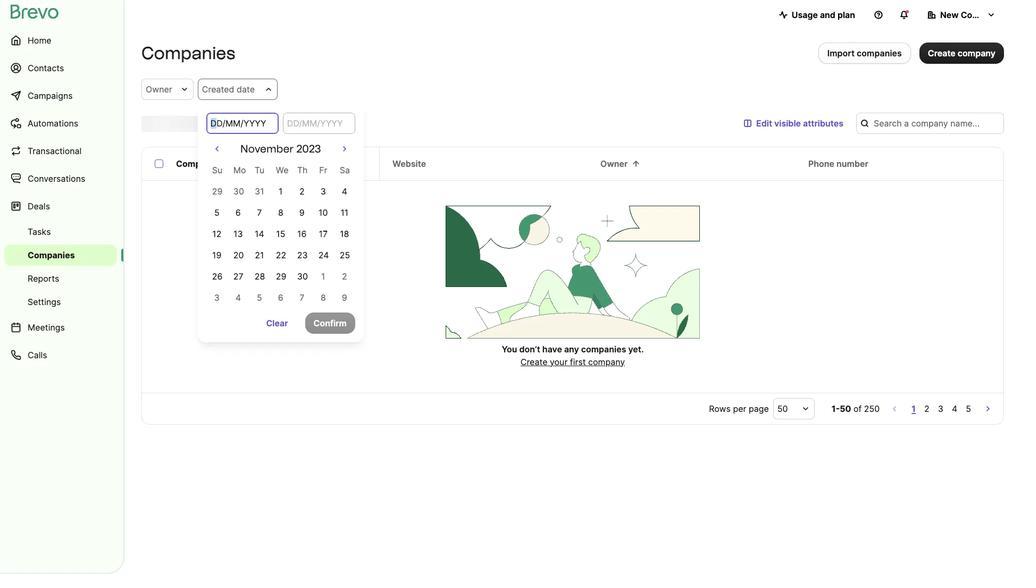 Task type: vqa. For each thing, say whether or not it's contained in the screenshot.
the inside contact attributes manage the attributes of your contacts and transactions.
no



Task type: describe. For each thing, give the bounding box(es) containing it.
usage and plan
[[792, 10, 856, 20]]

row containing 26
[[206, 266, 355, 287]]

25
[[340, 250, 350, 261]]

su
[[212, 165, 223, 176]]

sunday, 12 november 2023 cell
[[206, 224, 228, 245]]

9 for the thursday, 9 november 2023 cell
[[300, 208, 305, 218]]

friday, 3 november 2023 cell
[[313, 181, 334, 202]]

18
[[340, 229, 349, 239]]

meetings
[[28, 322, 65, 333]]

sunday, 29 october 2023 cell
[[212, 186, 223, 197]]

website
[[393, 159, 426, 169]]

conversations link
[[4, 166, 117, 192]]

29 for sunday, 29 october 2023 cell
[[212, 186, 223, 197]]

settings
[[28, 297, 61, 308]]

saturday, 9 december 2023 cell
[[342, 293, 347, 303]]

settings link
[[4, 292, 117, 313]]

company inside you don't have any companies yet. create your first company
[[589, 357, 625, 367]]

reports link
[[4, 268, 117, 289]]

new company button
[[920, 4, 1005, 26]]

6 for monday, 6 november 2023 cell
[[236, 208, 241, 218]]

row containing 19
[[206, 245, 355, 266]]

usage and plan button
[[771, 4, 864, 26]]

row containing 29
[[206, 181, 355, 202]]

15
[[276, 229, 285, 239]]

monday, 30 october 2023 cell
[[234, 186, 244, 197]]

thursday, 9 november 2023 cell
[[292, 202, 313, 224]]

1 for 1 button
[[912, 404, 916, 415]]

date
[[237, 84, 255, 95]]

you
[[502, 344, 518, 355]]

companies link
[[4, 245, 117, 266]]

monday, 6 november 2023 cell
[[228, 202, 249, 224]]

sunday, 5 november 2023 cell
[[206, 202, 228, 224]]

companies inside import companies button
[[857, 48, 902, 59]]

import
[[828, 48, 855, 59]]

2 for '2' button
[[925, 404, 930, 415]]

20
[[234, 250, 244, 261]]

monday, 13 november 2023 cell
[[228, 224, 249, 245]]

5 button
[[964, 402, 974, 417]]

automations link
[[4, 111, 117, 136]]

sunday, 26 november 2023 cell
[[206, 266, 228, 287]]

tuesday, 31 october 2023 cell
[[255, 186, 264, 197]]

30 for monday, 30 october 2023 cell
[[234, 186, 244, 197]]

create company
[[929, 48, 996, 59]]

14
[[255, 229, 264, 239]]

transactional link
[[4, 138, 117, 164]]

22
[[276, 250, 286, 261]]

row group containing 29
[[206, 181, 355, 309]]

new company
[[941, 10, 1001, 20]]

tasks
[[28, 227, 51, 237]]

page
[[749, 404, 769, 415]]

1 vertical spatial company
[[176, 159, 216, 169]]

don't
[[520, 344, 541, 355]]

company name
[[176, 159, 241, 169]]

number
[[837, 159, 869, 169]]

edit visible attributes
[[757, 118, 844, 129]]

confirm button
[[305, 313, 355, 334]]

contacts link
[[4, 55, 117, 81]]

4 button
[[950, 402, 960, 417]]

tuesday, 7 november 2023 cell
[[249, 202, 270, 224]]

4 for 4 'button'
[[953, 404, 958, 415]]

row containing 3
[[206, 287, 355, 309]]

5 for "5" button
[[967, 404, 972, 415]]

saturday, 4 november 2023 cell
[[334, 181, 355, 202]]

2 for thursday, 2 november 2023 cell
[[300, 186, 305, 197]]

name
[[218, 159, 241, 169]]

create company button
[[920, 43, 1005, 64]]

13
[[234, 229, 243, 239]]

2 button
[[923, 402, 932, 417]]

24
[[319, 250, 329, 261]]

yet.
[[629, 344, 644, 355]]

edit
[[757, 118, 773, 129]]

created
[[202, 84, 234, 95]]

5 for "sunday, 5 november 2023" cell
[[214, 208, 220, 218]]

up image
[[632, 160, 641, 168]]

saturday, 11 november 2023 cell
[[334, 202, 355, 224]]

visible
[[775, 118, 801, 129]]

monday, 27 november 2023 cell
[[228, 266, 249, 287]]

monday, 4 december 2023 cell
[[236, 293, 241, 303]]

contacts
[[28, 63, 64, 73]]

19
[[212, 250, 222, 261]]

per
[[734, 404, 747, 415]]

usage
[[792, 10, 818, 20]]

company inside button
[[958, 48, 996, 59]]

wednesday, 6 december 2023 cell
[[278, 293, 284, 303]]

5 for the tuesday, 5 december 2023 cell on the left bottom of page
[[257, 293, 262, 303]]

10
[[319, 208, 328, 218]]

calls link
[[4, 343, 117, 368]]

owner inside popup button
[[146, 84, 172, 95]]

1 for wednesday, 1 november 2023 cell
[[279, 186, 283, 197]]

4 for the monday, 4 december 2023 cell
[[236, 293, 241, 303]]

2 for saturday, 2 december 2023 cell
[[342, 271, 347, 282]]

12
[[212, 229, 222, 239]]

29 for wednesday, 29 november 2023 cell
[[276, 271, 287, 282]]

th
[[297, 165, 308, 176]]

your
[[550, 357, 568, 367]]

calls
[[28, 350, 47, 361]]

edit visible attributes button
[[735, 113, 853, 134]]

2023
[[296, 143, 321, 155]]

26
[[212, 271, 223, 282]]

sa
[[340, 165, 350, 176]]

1 horizontal spatial companies
[[142, 43, 235, 63]]

first
[[570, 357, 586, 367]]

saturday, 25 november 2023 cell
[[334, 245, 355, 266]]

3 for friday, 3 november 2023 cell
[[321, 186, 326, 197]]

campaigns
[[28, 90, 73, 101]]

deals link
[[4, 194, 117, 219]]

new
[[941, 10, 959, 20]]

transactional
[[28, 146, 82, 156]]

created date
[[202, 84, 255, 95]]

november 2023
[[241, 143, 321, 155]]

Search a company name... search field
[[857, 113, 1005, 134]]

any
[[565, 344, 579, 355]]



Task type: locate. For each thing, give the bounding box(es) containing it.
saturday, 18 november 2023 cell
[[334, 224, 355, 245]]

thursday, 7 december 2023 cell
[[300, 293, 305, 303]]

1 vertical spatial 2
[[342, 271, 347, 282]]

and
[[821, 10, 836, 20]]

0 vertical spatial create
[[929, 48, 956, 59]]

29 inside cell
[[276, 271, 287, 282]]

29 down su
[[212, 186, 223, 197]]

6 inside cell
[[236, 208, 241, 218]]

50 inside "popup button"
[[778, 404, 788, 415]]

0 vertical spatial owner
[[146, 84, 172, 95]]

conversations
[[28, 173, 85, 184]]

deals
[[28, 201, 50, 212]]

create inside you don't have any companies yet. create your first company
[[521, 357, 548, 367]]

250
[[865, 404, 880, 415]]

1 horizontal spatial companies
[[857, 48, 902, 59]]

5 right the monday, 4 december 2023 cell
[[257, 293, 262, 303]]

of
[[854, 404, 862, 415]]

tuesday, 14 november 2023 cell
[[249, 224, 270, 245]]

3 left the monday, 4 december 2023 cell
[[214, 293, 220, 303]]

3 for 3 button at the bottom of the page
[[939, 404, 944, 415]]

tasks link
[[4, 221, 117, 243]]

1 horizontal spatial company
[[958, 48, 996, 59]]

friday, 10 november 2023 cell
[[313, 202, 334, 224]]

0 vertical spatial 6
[[236, 208, 241, 218]]

wednesday, 29 november 2023 cell
[[270, 266, 292, 287]]

2 vertical spatial 3
[[939, 404, 944, 415]]

owner button
[[142, 79, 194, 100]]

7 for tuesday, 7 november 2023 cell
[[257, 208, 262, 218]]

1 horizontal spatial 5
[[257, 293, 262, 303]]

1 horizontal spatial 2
[[342, 271, 347, 282]]

6 right "sunday, 5 november 2023" cell
[[236, 208, 241, 218]]

3 inside button
[[939, 404, 944, 415]]

3 inside cell
[[321, 186, 326, 197]]

1 inside cell
[[279, 186, 283, 197]]

home link
[[4, 28, 117, 53]]

3 button
[[937, 402, 946, 417]]

meetings link
[[4, 315, 117, 341]]

0 vertical spatial company
[[958, 48, 996, 59]]

monday, 20 november 2023 cell
[[228, 245, 249, 266]]

9 right friday, 8 december 2023 cell
[[342, 293, 347, 303]]

4 inside cell
[[342, 186, 347, 197]]

8 left the thursday, 9 november 2023 cell
[[278, 208, 284, 218]]

row containing su
[[206, 160, 355, 181]]

company right new
[[961, 10, 1001, 20]]

1 for friday, 1 december 2023 cell on the left
[[321, 271, 325, 282]]

sunday, 19 november 2023 cell
[[206, 245, 228, 266]]

1 vertical spatial 6
[[278, 293, 284, 303]]

1 vertical spatial owner
[[601, 159, 628, 169]]

2 horizontal spatial 1
[[912, 404, 916, 415]]

1-
[[832, 404, 840, 415]]

1 vertical spatial 7
[[300, 293, 305, 303]]

1 horizontal spatial 9
[[342, 293, 347, 303]]

create
[[929, 48, 956, 59], [521, 357, 548, 367]]

7 right monday, 6 november 2023 cell
[[257, 208, 262, 218]]

7 inside cell
[[257, 208, 262, 218]]

1 horizontal spatial 4
[[342, 186, 347, 197]]

4 inside 'button'
[[953, 404, 958, 415]]

1 vertical spatial 29
[[276, 271, 287, 282]]

company
[[958, 48, 996, 59], [589, 357, 625, 367]]

0 vertical spatial 7
[[257, 208, 262, 218]]

tuesday, 21 november 2023 cell
[[249, 245, 270, 266]]

30 for thursday, 30 november 2023 cell
[[297, 271, 308, 282]]

4 for saturday, 4 november 2023 cell
[[342, 186, 347, 197]]

3 down fr
[[321, 186, 326, 197]]

0 horizontal spatial 3
[[214, 293, 220, 303]]

6 for wednesday, 6 december 2023 cell
[[278, 293, 284, 303]]

2 left friday, 3 november 2023 cell
[[300, 186, 305, 197]]

5
[[214, 208, 220, 218], [257, 293, 262, 303], [967, 404, 972, 415]]

november 2023 grid
[[206, 143, 355, 309]]

50 button
[[774, 399, 815, 420]]

create down new
[[929, 48, 956, 59]]

2
[[300, 186, 305, 197], [342, 271, 347, 282], [925, 404, 930, 415]]

2 50 from the left
[[840, 404, 852, 415]]

0 horizontal spatial 6
[[236, 208, 241, 218]]

import companies
[[828, 48, 902, 59]]

2 horizontal spatial 4
[[953, 404, 958, 415]]

4 row from the top
[[206, 224, 355, 245]]

phone
[[809, 159, 835, 169]]

8 for friday, 8 december 2023 cell
[[321, 293, 326, 303]]

thursday, 2 november 2023 cell
[[292, 181, 313, 202]]

thursday, 16 november 2023 cell
[[292, 224, 313, 245]]

7 right wednesday, 6 december 2023 cell
[[300, 293, 305, 303]]

8
[[278, 208, 284, 218], [321, 293, 326, 303]]

friday, 24 november 2023 cell
[[313, 245, 334, 266]]

30
[[234, 186, 244, 197], [297, 271, 308, 282]]

we
[[276, 165, 289, 176]]

november
[[241, 143, 294, 155]]

thursday, 30 november 2023 cell
[[292, 266, 313, 287]]

0 vertical spatial 29
[[212, 186, 223, 197]]

clear button
[[258, 313, 297, 334]]

0 horizontal spatial 8
[[278, 208, 284, 218]]

1 horizontal spatial company
[[961, 10, 1001, 20]]

7 row from the top
[[206, 287, 355, 309]]

31
[[255, 186, 264, 197]]

company right 'first'
[[589, 357, 625, 367]]

16
[[298, 229, 307, 239]]

owner
[[146, 84, 172, 95], [601, 159, 628, 169]]

0 vertical spatial company
[[961, 10, 1001, 20]]

import companies button
[[819, 43, 912, 64]]

saturday, 2 december 2023 cell
[[342, 271, 347, 282]]

29
[[212, 186, 223, 197], [276, 271, 287, 282]]

0 vertical spatial 9
[[300, 208, 305, 218]]

5 up 12
[[214, 208, 220, 218]]

rows per page
[[710, 404, 769, 415]]

thursday, 23 november 2023 cell
[[292, 245, 313, 266]]

1 up friday, 8 december 2023 cell
[[321, 271, 325, 282]]

21
[[255, 250, 264, 261]]

row group
[[206, 181, 355, 309]]

1-50 of 250
[[832, 404, 880, 415]]

1 50 from the left
[[778, 404, 788, 415]]

have
[[543, 344, 562, 355]]

17
[[319, 229, 328, 239]]

0 horizontal spatial 30
[[234, 186, 244, 197]]

0 horizontal spatial companies
[[582, 344, 627, 355]]

7
[[257, 208, 262, 218], [300, 293, 305, 303]]

1 vertical spatial 9
[[342, 293, 347, 303]]

1 vertical spatial company
[[589, 357, 625, 367]]

0 vertical spatial 5
[[214, 208, 220, 218]]

4 left "5" button
[[953, 404, 958, 415]]

11
[[341, 208, 349, 218]]

friday, 17 november 2023 cell
[[313, 224, 334, 245]]

0 horizontal spatial 2
[[300, 186, 305, 197]]

0 vertical spatial 30
[[234, 186, 244, 197]]

50 left of
[[840, 404, 852, 415]]

home
[[28, 35, 51, 46]]

1 horizontal spatial 8
[[321, 293, 326, 303]]

companies right the import
[[857, 48, 902, 59]]

2 right 1 button
[[925, 404, 930, 415]]

7 for thursday, 7 december 2023 cell
[[300, 293, 305, 303]]

1 row from the top
[[206, 160, 355, 181]]

friday, 8 december 2023 cell
[[321, 293, 326, 303]]

1 vertical spatial companies
[[582, 344, 627, 355]]

6
[[236, 208, 241, 218], [278, 293, 284, 303]]

0 horizontal spatial 50
[[778, 404, 788, 415]]

row containing 12
[[206, 224, 355, 245]]

wednesday, 22 november 2023 cell
[[270, 245, 292, 266]]

2 row from the top
[[206, 181, 355, 202]]

wednesday, 15 november 2023 cell
[[270, 224, 292, 245]]

50
[[778, 404, 788, 415], [840, 404, 852, 415]]

clear
[[266, 318, 288, 329]]

attributes
[[804, 118, 844, 129]]

9 right wednesday, 8 november 2023 cell
[[300, 208, 305, 218]]

9 for saturday, 9 december 2023 cell
[[342, 293, 347, 303]]

0 horizontal spatial 4
[[236, 293, 241, 303]]

1 vertical spatial 4
[[236, 293, 241, 303]]

company inside button
[[961, 10, 1001, 20]]

5 inside cell
[[214, 208, 220, 218]]

2 horizontal spatial 5
[[967, 404, 972, 415]]

1 inside button
[[912, 404, 916, 415]]

create down don't
[[521, 357, 548, 367]]

4 right friday, 3 november 2023 cell
[[342, 186, 347, 197]]

30 left friday, 1 december 2023 cell on the left
[[297, 271, 308, 282]]

1 horizontal spatial 1
[[321, 271, 325, 282]]

5 inside button
[[967, 404, 972, 415]]

3 right '2' button
[[939, 404, 944, 415]]

tu
[[255, 165, 265, 176]]

1 horizontal spatial 29
[[276, 271, 287, 282]]

3 row from the top
[[206, 202, 355, 224]]

company
[[961, 10, 1001, 20], [176, 159, 216, 169]]

0 vertical spatial 2
[[300, 186, 305, 197]]

row
[[206, 160, 355, 181], [206, 181, 355, 202], [206, 202, 355, 224], [206, 224, 355, 245], [206, 245, 355, 266], [206, 266, 355, 287], [206, 287, 355, 309]]

23
[[297, 250, 308, 261]]

27
[[234, 271, 244, 282]]

2 inside button
[[925, 404, 930, 415]]

0 horizontal spatial company
[[176, 159, 216, 169]]

1 horizontal spatial 6
[[278, 293, 284, 303]]

sunday, 3 december 2023 cell
[[214, 293, 220, 303]]

0 vertical spatial 4
[[342, 186, 347, 197]]

campaigns link
[[4, 83, 117, 109]]

2 horizontal spatial 2
[[925, 404, 930, 415]]

1 vertical spatial 5
[[257, 293, 262, 303]]

8 left saturday, 9 december 2023 cell
[[321, 293, 326, 303]]

1 vertical spatial create
[[521, 357, 548, 367]]

rows
[[710, 404, 731, 415]]

friday, 1 december 2023 cell
[[321, 271, 325, 282]]

2 vertical spatial 5
[[967, 404, 972, 415]]

0 vertical spatial companies
[[857, 48, 902, 59]]

9
[[300, 208, 305, 218], [342, 293, 347, 303]]

2 inside cell
[[300, 186, 305, 197]]

company down new company
[[958, 48, 996, 59]]

1 vertical spatial 30
[[297, 271, 308, 282]]

automations
[[28, 118, 78, 129]]

0 horizontal spatial create
[[521, 357, 548, 367]]

companies
[[142, 43, 235, 63], [28, 250, 75, 261]]

2 vertical spatial 4
[[953, 404, 958, 415]]

tuesday, 28 november 2023 cell
[[249, 266, 270, 287]]

1 horizontal spatial create
[[929, 48, 956, 59]]

3 for sunday, 3 december 2023 cell
[[214, 293, 220, 303]]

0 horizontal spatial 7
[[257, 208, 262, 218]]

4 left the tuesday, 5 december 2023 cell on the left bottom of page
[[236, 293, 241, 303]]

companies up 'first'
[[582, 344, 627, 355]]

tuesday, 5 december 2023 cell
[[257, 293, 262, 303]]

2 vertical spatial 1
[[912, 404, 916, 415]]

wednesday, 1 november 2023 cell
[[270, 181, 292, 202]]

fr
[[319, 165, 328, 176]]

1 horizontal spatial 50
[[840, 404, 852, 415]]

0 horizontal spatial owner
[[146, 84, 172, 95]]

0 vertical spatial companies
[[142, 43, 235, 63]]

plan
[[838, 10, 856, 20]]

6 right the tuesday, 5 december 2023 cell on the left bottom of page
[[278, 293, 284, 303]]

created date button
[[198, 79, 278, 100]]

1 vertical spatial 1
[[321, 271, 325, 282]]

28
[[255, 271, 265, 282]]

1 horizontal spatial 30
[[297, 271, 308, 282]]

0 horizontal spatial companies
[[28, 250, 75, 261]]

phone number
[[809, 159, 869, 169]]

mo
[[234, 165, 246, 176]]

row containing 5
[[206, 202, 355, 224]]

1 left thursday, 2 november 2023 cell
[[279, 186, 283, 197]]

DD/MM/YYYY text field
[[206, 113, 279, 134]]

5 right 4 'button'
[[967, 404, 972, 415]]

0 vertical spatial 1
[[279, 186, 283, 197]]

50 right page on the right bottom of page
[[778, 404, 788, 415]]

reports
[[28, 274, 59, 284]]

1 vertical spatial 8
[[321, 293, 326, 303]]

8 inside cell
[[278, 208, 284, 218]]

1
[[279, 186, 283, 197], [321, 271, 325, 282], [912, 404, 916, 415]]

1 horizontal spatial owner
[[601, 159, 628, 169]]

2 vertical spatial 2
[[925, 404, 930, 415]]

0 horizontal spatial company
[[589, 357, 625, 367]]

0 horizontal spatial 9
[[300, 208, 305, 218]]

30 inside thursday, 30 november 2023 cell
[[297, 271, 308, 282]]

1 horizontal spatial 3
[[321, 186, 326, 197]]

9 inside cell
[[300, 208, 305, 218]]

companies up reports
[[28, 250, 75, 261]]

6 row from the top
[[206, 266, 355, 287]]

8 for wednesday, 8 november 2023 cell
[[278, 208, 284, 218]]

companies up owner popup button
[[142, 43, 235, 63]]

2 down saturday, 25 november 2023 cell
[[342, 271, 347, 282]]

create inside button
[[929, 48, 956, 59]]

confirm
[[314, 318, 347, 329]]

29 left thursday, 30 november 2023 cell
[[276, 271, 287, 282]]

0 vertical spatial 8
[[278, 208, 284, 218]]

companies inside you don't have any companies yet. create your first company
[[582, 344, 627, 355]]

0 horizontal spatial 5
[[214, 208, 220, 218]]

0 horizontal spatial 1
[[279, 186, 283, 197]]

0 horizontal spatial 29
[[212, 186, 223, 197]]

0 vertical spatial 3
[[321, 186, 326, 197]]

5 row from the top
[[206, 245, 355, 266]]

2 horizontal spatial 3
[[939, 404, 944, 415]]

1 vertical spatial companies
[[28, 250, 75, 261]]

1 vertical spatial 3
[[214, 293, 220, 303]]

1 button
[[910, 402, 919, 417]]

30 left tuesday, 31 october 2023 cell
[[234, 186, 244, 197]]

company left name
[[176, 159, 216, 169]]

1 horizontal spatial 7
[[300, 293, 305, 303]]

wednesday, 8 november 2023 cell
[[270, 202, 292, 224]]

1 left '2' button
[[912, 404, 916, 415]]



